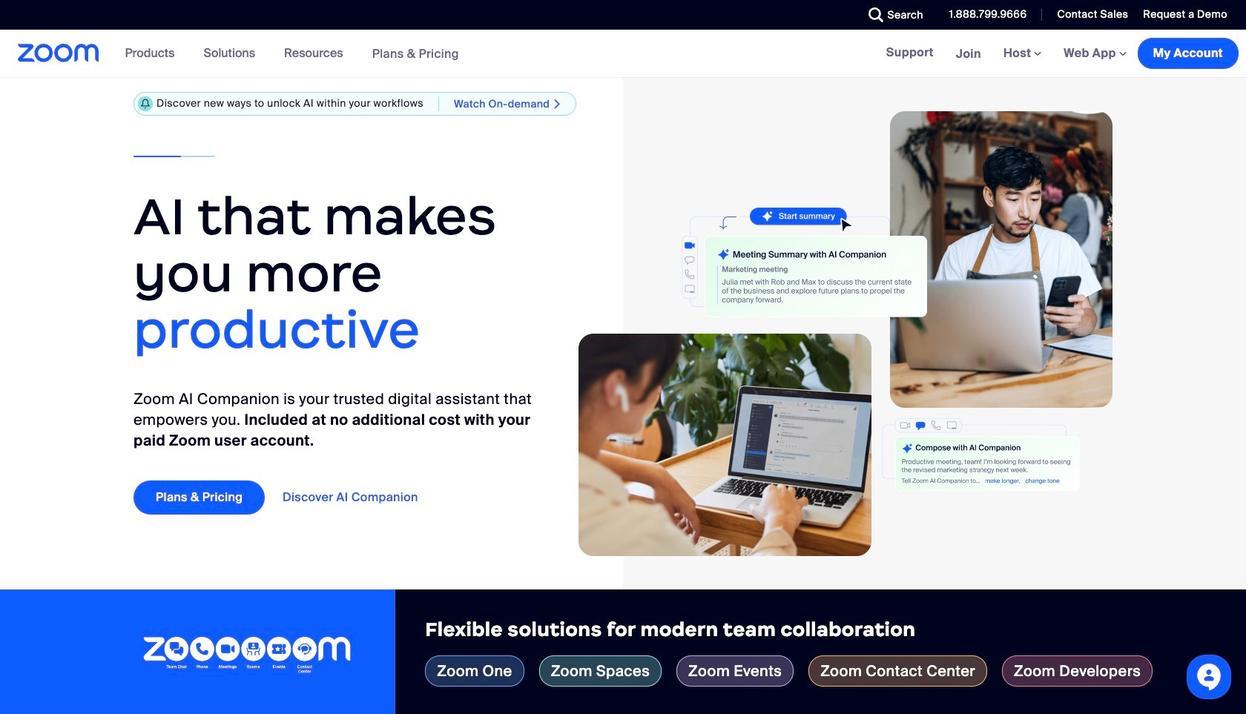 Task type: describe. For each thing, give the bounding box(es) containing it.
product information navigation
[[114, 30, 470, 78]]

zoom unified communication platform image
[[143, 638, 351, 676]]

right image
[[550, 98, 565, 110]]



Task type: locate. For each thing, give the bounding box(es) containing it.
zoom interface icon image
[[634, 207, 927, 326], [882, 417, 1080, 491]]

zoom logo image
[[18, 44, 99, 62]]

tab list
[[425, 656, 1217, 687]]

0 vertical spatial zoom interface icon image
[[634, 207, 927, 326]]

meetings navigation
[[886, 30, 1246, 78]]

main content
[[0, 30, 1246, 714]]

zoom one tab
[[425, 656, 524, 687]]

banner
[[0, 30, 1246, 78]]

1 vertical spatial zoom interface icon image
[[882, 417, 1080, 491]]



Task type: vqa. For each thing, say whether or not it's contained in the screenshot.
Zoom Interface Icon
yes



